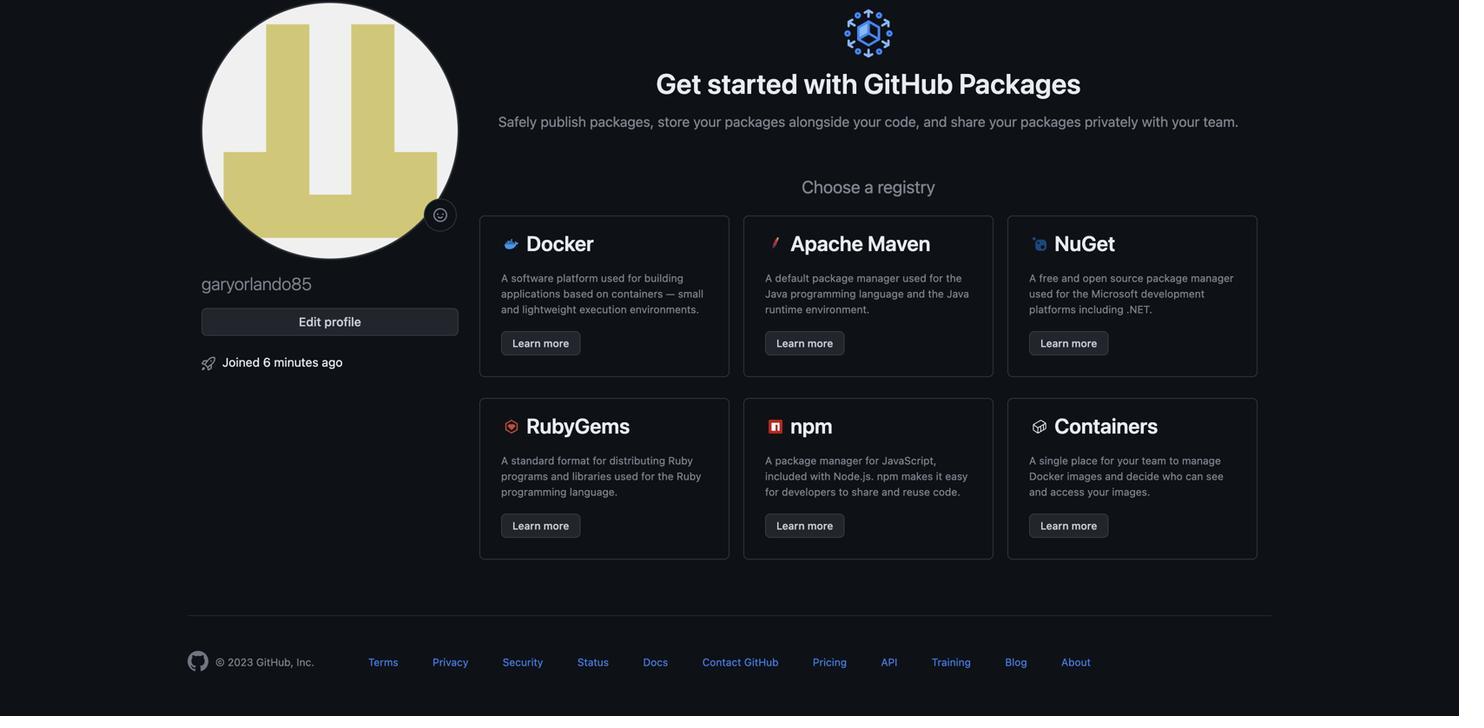 Task type: locate. For each thing, give the bounding box(es) containing it.
software
[[511, 272, 554, 284]]

0 vertical spatial docker
[[527, 231, 594, 255]]

learn more down developers
[[777, 520, 834, 532]]

1 vertical spatial npm
[[877, 470, 899, 482]]

package inside a default package manager used for the java programming language and the java runtime environment.
[[813, 272, 854, 284]]

1 horizontal spatial npm
[[877, 470, 899, 482]]

free
[[1040, 272, 1059, 284]]

1 horizontal spatial programming
[[791, 288, 856, 300]]

decide
[[1127, 470, 1160, 482]]

1 java from the left
[[766, 288, 788, 300]]

a for npm
[[766, 454, 773, 467]]

0 horizontal spatial packages
[[725, 113, 786, 130]]

0 horizontal spatial java
[[766, 288, 788, 300]]

easy
[[946, 470, 968, 482]]

manager up language
[[857, 272, 900, 284]]

applications
[[501, 288, 561, 300]]

a up included
[[766, 454, 773, 467]]

with up alongside
[[804, 67, 858, 100]]

more down the access
[[1072, 520, 1098, 532]]

manager
[[857, 272, 900, 284], [1191, 272, 1234, 284], [820, 454, 863, 467]]

0 vertical spatial programming
[[791, 288, 856, 300]]

learn down the access
[[1041, 520, 1069, 532]]

learn down programs
[[513, 520, 541, 532]]

used down free
[[1030, 288, 1054, 300]]

more for containers
[[1072, 520, 1098, 532]]

package
[[813, 272, 854, 284], [1147, 272, 1189, 284], [776, 454, 817, 467]]

2 java from the left
[[947, 288, 970, 300]]

1 horizontal spatial to
[[1170, 454, 1180, 467]]

minutes
[[274, 355, 319, 369]]

package up development
[[1147, 272, 1189, 284]]

more for apache maven
[[808, 337, 834, 349]]

a
[[501, 272, 508, 284], [766, 272, 773, 284], [1030, 272, 1037, 284], [501, 454, 508, 467], [766, 454, 773, 467], [1030, 454, 1037, 467]]

with right privately
[[1143, 113, 1169, 130]]

1 horizontal spatial packages
[[1021, 113, 1082, 130]]

1 horizontal spatial github
[[864, 67, 954, 100]]

alongside
[[789, 113, 850, 130]]

and down the applications
[[501, 303, 520, 315]]

for up containers
[[628, 272, 642, 284]]

share down node.js.
[[852, 486, 879, 498]]

terms link
[[368, 656, 399, 668]]

packages
[[725, 113, 786, 130], [1021, 113, 1082, 130]]

npm up included
[[791, 414, 833, 438]]

learn more for nuget
[[1041, 337, 1098, 349]]

for up platforms
[[1057, 288, 1070, 300]]

java
[[766, 288, 788, 300], [947, 288, 970, 300]]

a up programs
[[501, 454, 508, 467]]

1 horizontal spatial docker
[[1030, 470, 1065, 482]]

more down lightweight
[[544, 337, 569, 349]]

team.
[[1204, 113, 1239, 130]]

more for rubygems
[[544, 520, 569, 532]]

0 horizontal spatial programming
[[501, 486, 567, 498]]

used inside a software platform used for building applications based on containers — small and lightweight execution environments.
[[601, 272, 625, 284]]

docker down single
[[1030, 470, 1065, 482]]

status
[[578, 656, 609, 668]]

change your avatar image
[[202, 2, 459, 259]]

blog
[[1006, 656, 1028, 668]]

pricing
[[813, 656, 847, 668]]

docker up platform
[[527, 231, 594, 255]]

packages down packages
[[1021, 113, 1082, 130]]

for up libraries on the bottom left of page
[[593, 454, 607, 467]]

learn more link for rubygems
[[501, 514, 581, 538]]

learn more link down 'runtime'
[[766, 331, 845, 355]]

npm down the javascript,
[[877, 470, 899, 482]]

6
[[263, 355, 271, 369]]

a left free
[[1030, 272, 1037, 284]]

package inside a free and open source package manager used for the microsoft development platforms including .net.
[[1147, 272, 1189, 284]]

can
[[1186, 470, 1204, 482]]

npm
[[791, 414, 833, 438], [877, 470, 899, 482]]

docs
[[643, 656, 668, 668]]

for
[[628, 272, 642, 284], [930, 272, 944, 284], [1057, 288, 1070, 300], [593, 454, 607, 467], [866, 454, 880, 467], [1101, 454, 1115, 467], [642, 470, 655, 482], [766, 486, 779, 498]]

1 vertical spatial programming
[[501, 486, 567, 498]]

1 vertical spatial share
[[852, 486, 879, 498]]

the
[[946, 272, 962, 284], [928, 288, 944, 300], [1073, 288, 1089, 300], [658, 470, 674, 482]]

a inside a software platform used for building applications based on containers — small and lightweight execution environments.
[[501, 272, 508, 284]]

learn
[[513, 337, 541, 349], [777, 337, 805, 349], [1041, 337, 1069, 349], [513, 520, 541, 532], [777, 520, 805, 532], [1041, 520, 1069, 532]]

libraries
[[572, 470, 612, 482]]

smiley image
[[434, 208, 448, 222]]

java right language
[[947, 288, 970, 300]]

1 vertical spatial to
[[839, 486, 849, 498]]

github up code,
[[864, 67, 954, 100]]

learn more link for docker
[[501, 331, 581, 355]]

more for npm
[[808, 520, 834, 532]]

learn more link down lightweight
[[501, 331, 581, 355]]

learn more down platforms
[[1041, 337, 1098, 349]]

a inside a single place for your team to manage docker images and decide who can see and access your images.
[[1030, 454, 1037, 467]]

0 vertical spatial with
[[804, 67, 858, 100]]

programs
[[501, 470, 548, 482]]

publish
[[541, 113, 586, 130]]

apache maven
[[791, 231, 931, 255]]

your left 'team.'
[[1172, 113, 1200, 130]]

learn more down programs
[[513, 520, 569, 532]]

pricing link
[[813, 656, 847, 668]]

for right place at the bottom of the page
[[1101, 454, 1115, 467]]

0 horizontal spatial to
[[839, 486, 849, 498]]

learn for npm
[[777, 520, 805, 532]]

your down "images"
[[1088, 486, 1110, 498]]

learn more link down the access
[[1030, 514, 1109, 538]]

containers
[[612, 288, 663, 300]]

1 horizontal spatial java
[[947, 288, 970, 300]]

manager inside a free and open source package manager used for the microsoft development platforms including .net.
[[1191, 272, 1234, 284]]

learn more link down programs
[[501, 514, 581, 538]]

package up the environment.
[[813, 272, 854, 284]]

it
[[936, 470, 943, 482]]

more
[[544, 337, 569, 349], [808, 337, 834, 349], [1072, 337, 1098, 349], [544, 520, 569, 532], [808, 520, 834, 532], [1072, 520, 1098, 532]]

environment.
[[806, 303, 870, 315]]

source
[[1111, 272, 1144, 284]]

for down included
[[766, 486, 779, 498]]

learn down lightweight
[[513, 337, 541, 349]]

based
[[564, 288, 594, 300]]

more for nuget
[[1072, 337, 1098, 349]]

to down node.js.
[[839, 486, 849, 498]]

share inside a package manager for javascript, included with node.js. npm makes it easy for developers to share and reuse code.
[[852, 486, 879, 498]]

used inside a free and open source package manager used for the microsoft development platforms including .net.
[[1030, 288, 1054, 300]]

used
[[601, 272, 625, 284], [903, 272, 927, 284], [1030, 288, 1054, 300], [615, 470, 639, 482]]

joined 6 minutes ago
[[222, 355, 343, 369]]

used up on
[[601, 272, 625, 284]]

1 vertical spatial docker
[[1030, 470, 1065, 482]]

more down developers
[[808, 520, 834, 532]]

access
[[1051, 486, 1085, 498]]

programming down programs
[[501, 486, 567, 498]]

1 vertical spatial github
[[745, 656, 779, 668]]

learn for apache maven
[[777, 337, 805, 349]]

containers
[[1055, 414, 1159, 438]]

the inside a free and open source package manager used for the microsoft development platforms including .net.
[[1073, 288, 1089, 300]]

github package registry icon image
[[845, 9, 893, 58]]

learn more down lightweight
[[513, 337, 569, 349]]

more down the environment.
[[808, 337, 834, 349]]

and
[[924, 113, 948, 130], [1062, 272, 1080, 284], [907, 288, 926, 300], [501, 303, 520, 315], [551, 470, 570, 482], [1106, 470, 1124, 482], [882, 486, 900, 498], [1030, 486, 1048, 498]]

manager up node.js.
[[820, 454, 863, 467]]

a left software
[[501, 272, 508, 284]]

programming
[[791, 288, 856, 300], [501, 486, 567, 498]]

github
[[864, 67, 954, 100], [745, 656, 779, 668]]

edit profile
[[299, 315, 361, 329]]

a inside a standard format for distributing ruby programs and libraries used for the ruby programming language.
[[501, 454, 508, 467]]

get started with github packages
[[656, 67, 1082, 100]]

to up who
[[1170, 454, 1180, 467]]

learn more link for npm
[[766, 514, 845, 538]]

1 horizontal spatial share
[[951, 113, 986, 130]]

and left reuse
[[882, 486, 900, 498]]

who
[[1163, 470, 1183, 482]]

a left default
[[766, 272, 773, 284]]

learn down 'runtime'
[[777, 337, 805, 349]]

your right store at the left
[[694, 113, 722, 130]]

a default package manager used for the java programming language and the java runtime environment.
[[766, 272, 970, 315]]

for down maven
[[930, 272, 944, 284]]

garyorlando85
[[202, 273, 312, 294]]

a left single
[[1030, 454, 1037, 467]]

ago
[[322, 355, 343, 369]]

training
[[932, 656, 971, 668]]

learn more for npm
[[777, 520, 834, 532]]

1 packages from the left
[[725, 113, 786, 130]]

learn more down 'runtime'
[[777, 337, 834, 349]]

share down packages
[[951, 113, 986, 130]]

docker
[[527, 231, 594, 255], [1030, 470, 1065, 482]]

0 horizontal spatial docker
[[527, 231, 594, 255]]

2 vertical spatial with
[[810, 470, 831, 482]]

manager up development
[[1191, 272, 1234, 284]]

makes
[[902, 470, 934, 482]]

the inside a standard format for distributing ruby programs and libraries used for the ruby programming language.
[[658, 470, 674, 482]]

team
[[1142, 454, 1167, 467]]

your
[[694, 113, 722, 130], [854, 113, 882, 130], [990, 113, 1017, 130], [1172, 113, 1200, 130], [1118, 454, 1139, 467], [1088, 486, 1110, 498]]

platform
[[557, 272, 598, 284]]

runtime
[[766, 303, 803, 315]]

0 horizontal spatial share
[[852, 486, 879, 498]]

learn down developers
[[777, 520, 805, 532]]

learn down platforms
[[1041, 337, 1069, 349]]

to inside a package manager for javascript, included with node.js. npm makes it easy for developers to share and reuse code.
[[839, 486, 849, 498]]

0 horizontal spatial github
[[745, 656, 779, 668]]

and right free
[[1062, 272, 1080, 284]]

and right language
[[907, 288, 926, 300]]

learn more link down developers
[[766, 514, 845, 538]]

0 vertical spatial npm
[[791, 414, 833, 438]]

with up developers
[[810, 470, 831, 482]]

training link
[[932, 656, 971, 668]]

edit profile button
[[202, 308, 459, 336]]

format
[[558, 454, 590, 467]]

a inside a free and open source package manager used for the microsoft development platforms including .net.
[[1030, 272, 1037, 284]]

used down distributing
[[615, 470, 639, 482]]

0 vertical spatial to
[[1170, 454, 1180, 467]]

for down distributing
[[642, 470, 655, 482]]

learn more for rubygems
[[513, 520, 569, 532]]

github right contact
[[745, 656, 779, 668]]

including
[[1080, 303, 1124, 315]]

packages
[[960, 67, 1082, 100]]

to inside a single place for your team to manage docker images and decide who can see and access your images.
[[1170, 454, 1180, 467]]

a
[[865, 176, 874, 197]]

node.js.
[[834, 470, 874, 482]]

packages down started
[[725, 113, 786, 130]]

learn more link down platforms
[[1030, 331, 1109, 355]]

registry
[[878, 176, 936, 197]]

manager inside a package manager for javascript, included with node.js. npm makes it easy for developers to share and reuse code.
[[820, 454, 863, 467]]

to
[[1170, 454, 1180, 467], [839, 486, 849, 498]]

learn more link
[[501, 331, 581, 355], [766, 331, 845, 355], [1030, 331, 1109, 355], [501, 514, 581, 538], [766, 514, 845, 538], [1030, 514, 1109, 538]]

about link
[[1062, 656, 1091, 668]]

more down programs
[[544, 520, 569, 532]]

learn more for apache maven
[[777, 337, 834, 349]]

used up language
[[903, 272, 927, 284]]

microsoft
[[1092, 288, 1139, 300]]

more down including
[[1072, 337, 1098, 349]]

a inside a default package manager used for the java programming language and the java runtime environment.
[[766, 272, 773, 284]]

and down format
[[551, 470, 570, 482]]

package up included
[[776, 454, 817, 467]]

©
[[216, 656, 225, 668]]

programming up the environment.
[[791, 288, 856, 300]]

java up 'runtime'
[[766, 288, 788, 300]]

ruby
[[669, 454, 693, 467], [677, 470, 702, 482]]

a inside a package manager for javascript, included with node.js. npm makes it easy for developers to share and reuse code.
[[766, 454, 773, 467]]

learn more down the access
[[1041, 520, 1098, 532]]

joined
[[222, 355, 260, 369]]

your left code,
[[854, 113, 882, 130]]



Task type: describe. For each thing, give the bounding box(es) containing it.
default
[[776, 272, 810, 284]]

contact github link
[[703, 656, 779, 668]]

contact github
[[703, 656, 779, 668]]

blog link
[[1006, 656, 1028, 668]]

security
[[503, 656, 543, 668]]

programming inside a standard format for distributing ruby programs and libraries used for the ruby programming language.
[[501, 486, 567, 498]]

© 2023 github, inc.
[[216, 656, 314, 668]]

0 vertical spatial github
[[864, 67, 954, 100]]

rocket image
[[202, 357, 216, 371]]

learn for rubygems
[[513, 520, 541, 532]]

for inside a software platform used for building applications based on containers — small and lightweight execution environments.
[[628, 272, 642, 284]]

building
[[645, 272, 684, 284]]

code.
[[933, 486, 961, 498]]

code,
[[885, 113, 920, 130]]

store
[[658, 113, 690, 130]]

for up node.js.
[[866, 454, 880, 467]]

learn for nuget
[[1041, 337, 1069, 349]]

and up images.
[[1106, 470, 1124, 482]]

apache
[[791, 231, 864, 255]]

and inside a package manager for javascript, included with node.js. npm makes it easy for developers to share and reuse code.
[[882, 486, 900, 498]]

and inside a software platform used for building applications based on containers — small and lightweight execution environments.
[[501, 303, 520, 315]]

about
[[1062, 656, 1091, 668]]

a standard format for distributing ruby programs and libraries used for the ruby programming language.
[[501, 454, 702, 498]]

docs link
[[643, 656, 668, 668]]

environments.
[[630, 303, 700, 315]]

and right code,
[[924, 113, 948, 130]]

and inside a free and open source package manager used for the microsoft development platforms including .net.
[[1062, 272, 1080, 284]]

0 vertical spatial ruby
[[669, 454, 693, 467]]

execution
[[580, 303, 627, 315]]

nuget
[[1055, 231, 1116, 255]]

javascript,
[[882, 454, 937, 467]]

learn for containers
[[1041, 520, 1069, 532]]

0 vertical spatial share
[[951, 113, 986, 130]]

a for docker
[[501, 272, 508, 284]]

choose a registry
[[802, 176, 936, 197]]

status link
[[578, 656, 609, 668]]

used inside a default package manager used for the java programming language and the java runtime environment.
[[903, 272, 927, 284]]

a software platform used for building applications based on containers — small and lightweight execution environments.
[[501, 272, 704, 315]]

development
[[1142, 288, 1205, 300]]

github,
[[256, 656, 294, 668]]

learn for docker
[[513, 337, 541, 349]]

language
[[859, 288, 904, 300]]

a single place for your team to manage docker images and decide who can see and access your images.
[[1030, 454, 1224, 498]]

a for apache maven
[[766, 272, 773, 284]]

standard
[[511, 454, 555, 467]]

developers
[[782, 486, 836, 498]]

1 vertical spatial with
[[1143, 113, 1169, 130]]

edit
[[299, 315, 321, 329]]

images.
[[1113, 486, 1151, 498]]

2 packages from the left
[[1021, 113, 1082, 130]]

for inside a free and open source package manager used for the microsoft development platforms including .net.
[[1057, 288, 1070, 300]]

programming inside a default package manager used for the java programming language and the java runtime environment.
[[791, 288, 856, 300]]

your up decide
[[1118, 454, 1139, 467]]

with inside a package manager for javascript, included with node.js. npm makes it easy for developers to share and reuse code.
[[810, 470, 831, 482]]

a free and open source package manager used for the microsoft development platforms including .net.
[[1030, 272, 1234, 315]]

learn more for containers
[[1041, 520, 1098, 532]]

safely publish packages, store your packages alongside your code, and share your packages privately with your team.
[[499, 113, 1239, 130]]

.net.
[[1127, 303, 1153, 315]]

and left the access
[[1030, 486, 1048, 498]]

for inside a single place for your team to manage docker images and decide who can see and access your images.
[[1101, 454, 1115, 467]]

on
[[597, 288, 609, 300]]

a for rubygems
[[501, 454, 508, 467]]

for inside a default package manager used for the java programming language and the java runtime environment.
[[930, 272, 944, 284]]

and inside a standard format for distributing ruby programs and libraries used for the ruby programming language.
[[551, 470, 570, 482]]

manager inside a default package manager used for the java programming language and the java runtime environment.
[[857, 272, 900, 284]]

packages,
[[590, 113, 654, 130]]

maven
[[868, 231, 931, 255]]

used inside a standard format for distributing ruby programs and libraries used for the ruby programming language.
[[615, 470, 639, 482]]

manage
[[1183, 454, 1222, 467]]

rubygems
[[527, 414, 630, 438]]

npm inside a package manager for javascript, included with node.js. npm makes it easy for developers to share and reuse code.
[[877, 470, 899, 482]]

and inside a default package manager used for the java programming language and the java runtime environment.
[[907, 288, 926, 300]]

1 vertical spatial ruby
[[677, 470, 702, 482]]

learn more for docker
[[513, 337, 569, 349]]

privately
[[1085, 113, 1139, 130]]

a package manager for javascript, included with node.js. npm makes it easy for developers to share and reuse code.
[[766, 454, 968, 498]]

more for docker
[[544, 337, 569, 349]]

platforms
[[1030, 303, 1077, 315]]

package inside a package manager for javascript, included with node.js. npm makes it easy for developers to share and reuse code.
[[776, 454, 817, 467]]

a for nuget
[[1030, 272, 1037, 284]]

distributing
[[610, 454, 666, 467]]

language.
[[570, 486, 618, 498]]

reuse
[[903, 486, 931, 498]]

inc.
[[297, 656, 314, 668]]

learn more link for nuget
[[1030, 331, 1109, 355]]

images
[[1068, 470, 1103, 482]]

a for containers
[[1030, 454, 1037, 467]]

see
[[1207, 470, 1224, 482]]

2023
[[228, 656, 253, 668]]

place
[[1072, 454, 1098, 467]]

your down packages
[[990, 113, 1017, 130]]

api link
[[882, 656, 898, 668]]

learn more link for containers
[[1030, 514, 1109, 538]]

0 horizontal spatial npm
[[791, 414, 833, 438]]

homepage image
[[188, 651, 209, 672]]

terms
[[368, 656, 399, 668]]

security link
[[503, 656, 543, 668]]

open
[[1083, 272, 1108, 284]]

learn more link for apache maven
[[766, 331, 845, 355]]

lightweight
[[523, 303, 577, 315]]

included
[[766, 470, 808, 482]]

privacy link
[[433, 656, 469, 668]]

docker inside a single place for your team to manage docker images and decide who can see and access your images.
[[1030, 470, 1065, 482]]

profile
[[325, 315, 361, 329]]

—
[[666, 288, 675, 300]]

get
[[656, 67, 702, 100]]

contact
[[703, 656, 742, 668]]



Task type: vqa. For each thing, say whether or not it's contained in the screenshot.
3rd the Add or remove reactions ELEMENT
no



